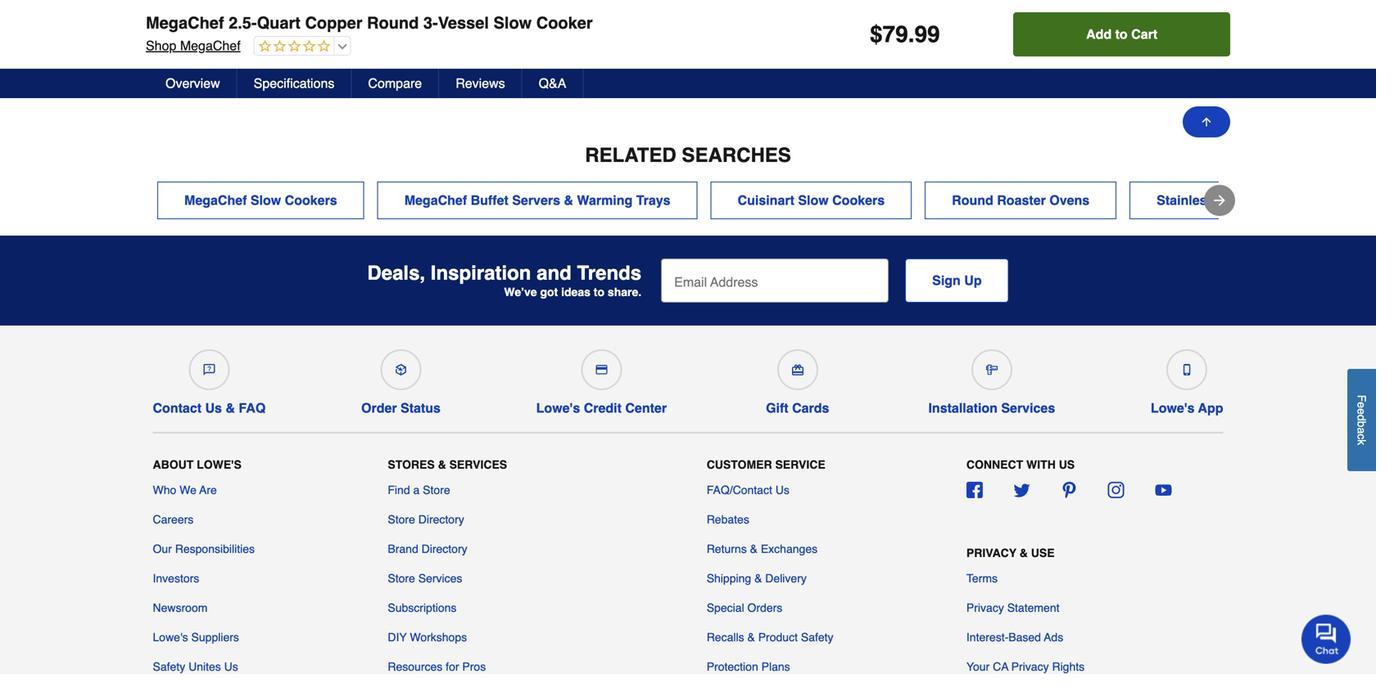 Task type: describe. For each thing, give the bounding box(es) containing it.
overview button
[[149, 69, 237, 98]]

1 horizontal spatial round
[[952, 193, 993, 208]]

stores
[[388, 459, 435, 472]]

2 add to cart list item from the left
[[887, 0, 1047, 64]]

& inside contact us & faq link
[[226, 401, 235, 416]]

to inside deals, inspiration and trends we've got ideas to share.
[[594, 286, 604, 299]]

gift
[[766, 401, 788, 416]]

ovens
[[1049, 193, 1090, 208]]

& for shipping & delivery
[[754, 573, 762, 586]]

q&a button
[[522, 69, 584, 98]]

1 vertical spatial a
[[413, 484, 420, 497]]

customer care image
[[203, 365, 215, 376]]

mobile image
[[1181, 365, 1193, 376]]

related
[[585, 144, 676, 167]]

interest-
[[966, 632, 1009, 645]]

previously viewed image for 3rd the add to cart link from the right
[[143, 0, 303, 16]]

order
[[361, 401, 397, 416]]

shop megachef
[[146, 38, 241, 53]]

interest-based ads
[[966, 632, 1063, 645]]

and
[[537, 262, 572, 285]]

2 previously viewed image from the left
[[515, 0, 675, 16]]

cards
[[792, 401, 829, 416]]

unites
[[188, 661, 221, 674]]

cart for 2nd add to cart list item from the left
[[972, 40, 996, 54]]

to for 3rd the add to cart link from the right
[[214, 40, 225, 54]]

a inside button
[[1355, 428, 1368, 434]]

lowe's credit center
[[536, 401, 667, 416]]

deals, inspiration and trends we've got ideas to share.
[[367, 262, 641, 299]]

find a store
[[388, 484, 450, 497]]

status
[[401, 401, 441, 416]]

your
[[966, 661, 990, 674]]

megachef for megachef 2.5-quart copper round 3-vessel slow cooker
[[146, 14, 224, 32]]

pickup image
[[395, 365, 407, 376]]

about
[[153, 459, 194, 472]]

our
[[153, 543, 172, 556]]

& for privacy & use
[[1020, 547, 1028, 560]]

to for second the add to cart link from the left
[[959, 40, 970, 54]]

round roaster ovens
[[952, 193, 1090, 208]]

lowe's for lowe's app
[[1151, 401, 1195, 416]]

order status link
[[361, 343, 441, 417]]

buffet
[[471, 193, 508, 208]]

1 add to cart list item from the left
[[143, 0, 303, 64]]

faq/contact us link
[[707, 483, 789, 499]]

brand directory link
[[388, 541, 467, 558]]

1 vertical spatial services
[[449, 459, 507, 472]]

recalls & product safety link
[[707, 630, 833, 646]]

resources for pros
[[388, 661, 486, 674]]

safety unites us
[[153, 661, 238, 674]]

compare
[[368, 76, 422, 91]]

cart for first add to cart list item from right
[[1158, 40, 1182, 54]]

directory for brand directory
[[422, 543, 467, 556]]

add to cart for first add to cart list item from right
[[1121, 40, 1182, 54]]

suppliers
[[191, 632, 239, 645]]

3 add to cart list item from the left
[[1074, 0, 1233, 64]]

order status
[[361, 401, 441, 416]]

who we are link
[[153, 483, 217, 499]]

pinterest image
[[1061, 483, 1077, 499]]

diy
[[388, 632, 407, 645]]

ideas
[[561, 286, 590, 299]]

shipping
[[707, 573, 751, 586]]

youtube image
[[1155, 483, 1172, 499]]

rebates
[[707, 514, 749, 527]]

newsroom link
[[153, 600, 208, 617]]

cooker
[[536, 14, 593, 32]]

app
[[1198, 401, 1223, 416]]

add to cart inside button
[[1086, 27, 1157, 42]]

f e e d b a c k button
[[1347, 369, 1376, 472]]

lowe's credit center link
[[536, 343, 667, 417]]

privacy for privacy statement
[[966, 602, 1004, 615]]

overview
[[165, 76, 220, 91]]

zero stars image
[[254, 39, 331, 54]]

.
[[908, 21, 914, 48]]

credit card image
[[596, 365, 607, 376]]

megachef slow cookers link
[[157, 182, 364, 220]]

$ 79 . 99
[[870, 21, 940, 48]]

inspiration
[[431, 262, 531, 285]]

us for faq/contact
[[775, 484, 789, 497]]

reviews
[[456, 76, 505, 91]]

servers
[[512, 193, 560, 208]]

safety unites us link
[[153, 659, 238, 675]]

orders
[[747, 602, 782, 615]]

plans
[[761, 661, 790, 674]]

subscriptions link
[[388, 600, 457, 617]]

lowe's up the are
[[197, 459, 241, 472]]

ca
[[993, 661, 1008, 674]]

sign up
[[932, 273, 982, 288]]

us inside safety unites us link
[[224, 661, 238, 674]]

megachef slow cookers
[[184, 193, 337, 208]]

protection
[[707, 661, 758, 674]]

3 add to cart link from the left
[[1074, 28, 1230, 64]]

lowe's for lowe's credit center
[[536, 401, 580, 416]]

& for recalls & product safety
[[747, 632, 755, 645]]

add to cart for first add to cart list item
[[190, 40, 251, 54]]

0 horizontal spatial safety
[[153, 661, 185, 674]]

arrow up image
[[1200, 115, 1213, 129]]

$
[[870, 21, 883, 48]]

& for returns & exchanges
[[750, 543, 758, 556]]

add to cart for 2nd add to cart list item from the left
[[935, 40, 996, 54]]

faq/contact us
[[707, 484, 789, 497]]

us for contact
[[205, 401, 222, 416]]

shop
[[146, 38, 176, 53]]

are
[[199, 484, 217, 497]]

1 add to cart link from the left
[[143, 28, 299, 64]]

round roaster ovens link
[[925, 182, 1117, 220]]

& inside megachef buffet servers & warming trays 'link'
[[564, 193, 573, 208]]

stainless steel slow cookers link
[[1130, 182, 1367, 220]]

statement
[[1007, 602, 1059, 615]]

for
[[446, 661, 459, 674]]

instagram image
[[1108, 483, 1124, 499]]

cart for first add to cart list item
[[227, 40, 251, 54]]

specifications button
[[237, 69, 352, 98]]

lowe's suppliers
[[153, 632, 239, 645]]

store for services
[[388, 573, 415, 586]]

shipping & delivery
[[707, 573, 807, 586]]

newsroom
[[153, 602, 208, 615]]

gift card image
[[792, 365, 803, 376]]

gift cards link
[[762, 343, 833, 417]]



Task type: vqa. For each thing, say whether or not it's contained in the screenshot.


Task type: locate. For each thing, give the bounding box(es) containing it.
previously viewed image
[[143, 0, 303, 16], [515, 0, 675, 16], [1074, 0, 1233, 16]]

special
[[707, 602, 744, 615]]

2 horizontal spatial add to cart link
[[1074, 28, 1230, 64]]

delivery
[[765, 573, 807, 586]]

add to cart
[[1086, 27, 1157, 42], [190, 40, 251, 54], [935, 40, 996, 54], [1121, 40, 1182, 54]]

store directory
[[388, 514, 464, 527]]

to inside button
[[1115, 27, 1128, 42]]

f
[[1355, 395, 1368, 402]]

2 horizontal spatial add to cart list item
[[1074, 0, 1233, 64]]

use
[[1031, 547, 1055, 560]]

round left 3-
[[367, 14, 419, 32]]

center
[[625, 401, 667, 416]]

2 horizontal spatial previously viewed image
[[1074, 0, 1233, 16]]

services for installation services
[[1001, 401, 1055, 416]]

1 horizontal spatial previously viewed image
[[515, 0, 675, 16]]

related searches
[[585, 144, 791, 167]]

0 horizontal spatial previously viewed image
[[143, 0, 303, 16]]

us inside contact us & faq link
[[205, 401, 222, 416]]

1 horizontal spatial a
[[1355, 428, 1368, 434]]

with
[[1026, 459, 1056, 472]]

lowe's suppliers link
[[153, 630, 239, 646]]

recalls & product safety
[[707, 632, 833, 645]]

us down customer service
[[775, 484, 789, 497]]

previously viewed image for 1st the add to cart link from the right
[[1074, 0, 1233, 16]]

add to cart list item
[[143, 0, 303, 64], [887, 0, 1047, 64], [1074, 0, 1233, 64]]

twitter image
[[1014, 483, 1030, 499]]

b
[[1355, 421, 1368, 428]]

protection plans link
[[707, 659, 790, 675]]

our responsibilities
[[153, 543, 255, 556]]

cart inside button
[[1131, 27, 1157, 42]]

megachef buffet servers & warming trays link
[[377, 182, 697, 220]]

services up find a store
[[449, 459, 507, 472]]

1 vertical spatial us
[[775, 484, 789, 497]]

directory down store directory link
[[422, 543, 467, 556]]

add to cart button
[[1013, 12, 1230, 57]]

store services
[[388, 573, 462, 586]]

brand
[[388, 543, 418, 556]]

& right recalls at the bottom right
[[747, 632, 755, 645]]

facebook image
[[966, 483, 983, 499]]

faq/contact
[[707, 484, 772, 497]]

& right stores
[[438, 459, 446, 472]]

store directory link
[[388, 512, 464, 528]]

quart
[[257, 14, 301, 32]]

megachef for megachef buffet servers & warming trays
[[404, 193, 467, 208]]

services for store services
[[418, 573, 462, 586]]

list item
[[329, 0, 489, 64]]

megachef
[[146, 14, 224, 32], [180, 38, 241, 53], [184, 193, 247, 208], [404, 193, 467, 208]]

2 vertical spatial store
[[388, 573, 415, 586]]

subscriptions
[[388, 602, 457, 615]]

Email Address email field
[[661, 259, 889, 303]]

directory up brand directory
[[418, 514, 464, 527]]

contact us & faq
[[153, 401, 266, 416]]

steel
[[1218, 193, 1249, 208]]

stainless
[[1157, 193, 1214, 208]]

0 vertical spatial directory
[[418, 514, 464, 527]]

returns
[[707, 543, 747, 556]]

arrow right image
[[1211, 193, 1228, 209]]

& inside shipping & delivery link
[[754, 573, 762, 586]]

store for directory
[[388, 514, 415, 527]]

special orders
[[707, 602, 782, 615]]

safety left unites on the bottom left of page
[[153, 661, 185, 674]]

e up b
[[1355, 409, 1368, 415]]

0 vertical spatial store
[[423, 484, 450, 497]]

stainless steel slow cookers
[[1157, 193, 1339, 208]]

2 horizontal spatial cookers
[[1287, 193, 1339, 208]]

1 cookers from the left
[[285, 193, 337, 208]]

store down 'stores & services'
[[423, 484, 450, 497]]

resources
[[388, 661, 443, 674]]

1 vertical spatial privacy
[[966, 602, 1004, 615]]

1 horizontal spatial cookers
[[832, 193, 885, 208]]

privacy inside "link"
[[966, 602, 1004, 615]]

2 e from the top
[[1355, 409, 1368, 415]]

resources for pros link
[[388, 659, 486, 675]]

2.5-
[[229, 14, 257, 32]]

connect with us
[[966, 459, 1075, 472]]

privacy for privacy & use
[[966, 547, 1016, 560]]

dimensions image
[[986, 365, 998, 376]]

based
[[1009, 632, 1041, 645]]

chat invite button image
[[1302, 615, 1351, 665]]

privacy right ca
[[1011, 661, 1049, 674]]

specifications
[[254, 76, 335, 91]]

services up connect with us at the right bottom of the page
[[1001, 401, 1055, 416]]

installation services link
[[928, 343, 1055, 417]]

installation
[[928, 401, 998, 416]]

terms link
[[966, 571, 998, 587]]

to
[[1115, 27, 1128, 42], [214, 40, 225, 54], [959, 40, 970, 54], [1145, 40, 1156, 54], [594, 286, 604, 299]]

diy workshops link
[[388, 630, 467, 646]]

us inside faq/contact us link
[[775, 484, 789, 497]]

copper
[[305, 14, 362, 32]]

your ca privacy rights link
[[966, 659, 1085, 675]]

a up k at the right bottom of the page
[[1355, 428, 1368, 434]]

investors link
[[153, 571, 199, 587]]

faq
[[239, 401, 266, 416]]

2 vertical spatial services
[[418, 573, 462, 586]]

2 vertical spatial us
[[224, 661, 238, 674]]

1 horizontal spatial add to cart list item
[[887, 0, 1047, 64]]

a right the find
[[413, 484, 420, 497]]

customer
[[707, 459, 772, 472]]

3 cookers from the left
[[1287, 193, 1339, 208]]

2 add to cart link from the left
[[887, 28, 1044, 64]]

shipping & delivery link
[[707, 571, 807, 587]]

0 horizontal spatial add to cart list item
[[143, 0, 303, 64]]

cuisinart slow cookers
[[738, 193, 885, 208]]

service
[[775, 459, 825, 472]]

& right the returns
[[750, 543, 758, 556]]

privacy up interest-
[[966, 602, 1004, 615]]

& right servers
[[564, 193, 573, 208]]

round
[[367, 14, 419, 32], [952, 193, 993, 208]]

3-
[[423, 14, 438, 32]]

a
[[1355, 428, 1368, 434], [413, 484, 420, 497]]

& inside recalls & product safety link
[[747, 632, 755, 645]]

us right unites on the bottom left of page
[[224, 661, 238, 674]]

safety right product
[[801, 632, 833, 645]]

d
[[1355, 415, 1368, 421]]

rebates link
[[707, 512, 749, 528]]

0 vertical spatial safety
[[801, 632, 833, 645]]

workshops
[[410, 632, 467, 645]]

cookers for megachef slow cookers
[[285, 193, 337, 208]]

directory for store directory
[[418, 514, 464, 527]]

warming
[[577, 193, 633, 208]]

megachef for megachef slow cookers
[[184, 193, 247, 208]]

store up brand
[[388, 514, 415, 527]]

megachef inside 'link'
[[404, 193, 467, 208]]

0 vertical spatial us
[[205, 401, 222, 416]]

us right contact
[[205, 401, 222, 416]]

privacy up terms link
[[966, 547, 1016, 560]]

99
[[914, 21, 940, 48]]

deals,
[[367, 262, 425, 285]]

add inside button
[[1086, 27, 1112, 42]]

0 vertical spatial a
[[1355, 428, 1368, 434]]

& left use
[[1020, 547, 1028, 560]]

1 vertical spatial directory
[[422, 543, 467, 556]]

2 vertical spatial privacy
[[1011, 661, 1049, 674]]

megachef 2.5-quart copper round 3-vessel slow cooker
[[146, 14, 593, 32]]

trends
[[577, 262, 641, 285]]

1 vertical spatial round
[[952, 193, 993, 208]]

store services link
[[388, 571, 462, 587]]

k
[[1355, 440, 1368, 446]]

2 horizontal spatial us
[[775, 484, 789, 497]]

c
[[1355, 434, 1368, 440]]

& left delivery
[[754, 573, 762, 586]]

share.
[[608, 286, 641, 299]]

find
[[388, 484, 410, 497]]

0 horizontal spatial us
[[205, 401, 222, 416]]

0 vertical spatial services
[[1001, 401, 1055, 416]]

1 e from the top
[[1355, 402, 1368, 409]]

services down 'brand directory' link
[[418, 573, 462, 586]]

q&a
[[539, 76, 566, 91]]

to for 1st the add to cart link from the right
[[1145, 40, 1156, 54]]

roaster
[[997, 193, 1046, 208]]

0 horizontal spatial a
[[413, 484, 420, 497]]

e up d
[[1355, 402, 1368, 409]]

responsibilities
[[175, 543, 255, 556]]

0 horizontal spatial add to cart link
[[143, 28, 299, 64]]

customer service
[[707, 459, 825, 472]]

we've
[[504, 286, 537, 299]]

round left roaster
[[952, 193, 993, 208]]

& inside returns & exchanges link
[[750, 543, 758, 556]]

installation services
[[928, 401, 1055, 416]]

rights
[[1052, 661, 1085, 674]]

1 previously viewed image from the left
[[143, 0, 303, 16]]

careers link
[[153, 512, 194, 528]]

0 vertical spatial privacy
[[966, 547, 1016, 560]]

slow
[[494, 14, 532, 32], [251, 193, 281, 208], [798, 193, 829, 208], [1253, 193, 1283, 208]]

1 vertical spatial store
[[388, 514, 415, 527]]

& left faq
[[226, 401, 235, 416]]

us
[[1059, 459, 1075, 472]]

sign up form
[[661, 259, 1009, 303]]

2 cookers from the left
[[832, 193, 885, 208]]

about lowe's
[[153, 459, 241, 472]]

your ca privacy rights
[[966, 661, 1085, 674]]

cookers for cuisinart slow cookers
[[832, 193, 885, 208]]

lowe's left credit
[[536, 401, 580, 416]]

lowe's app
[[1151, 401, 1223, 416]]

1 horizontal spatial us
[[224, 661, 238, 674]]

who
[[153, 484, 176, 497]]

3 previously viewed image from the left
[[1074, 0, 1233, 16]]

lowe's down newsroom link
[[153, 632, 188, 645]]

store down brand
[[388, 573, 415, 586]]

cuisinart
[[738, 193, 794, 208]]

1 vertical spatial safety
[[153, 661, 185, 674]]

0 horizontal spatial cookers
[[285, 193, 337, 208]]

1 horizontal spatial add to cart link
[[887, 28, 1044, 64]]

1 horizontal spatial safety
[[801, 632, 833, 645]]

& for stores & services
[[438, 459, 446, 472]]

interest-based ads link
[[966, 630, 1063, 646]]

lowe's left app
[[1151, 401, 1195, 416]]

0 vertical spatial round
[[367, 14, 419, 32]]

0 horizontal spatial round
[[367, 14, 419, 32]]

pros
[[462, 661, 486, 674]]

lowe's for lowe's suppliers
[[153, 632, 188, 645]]



